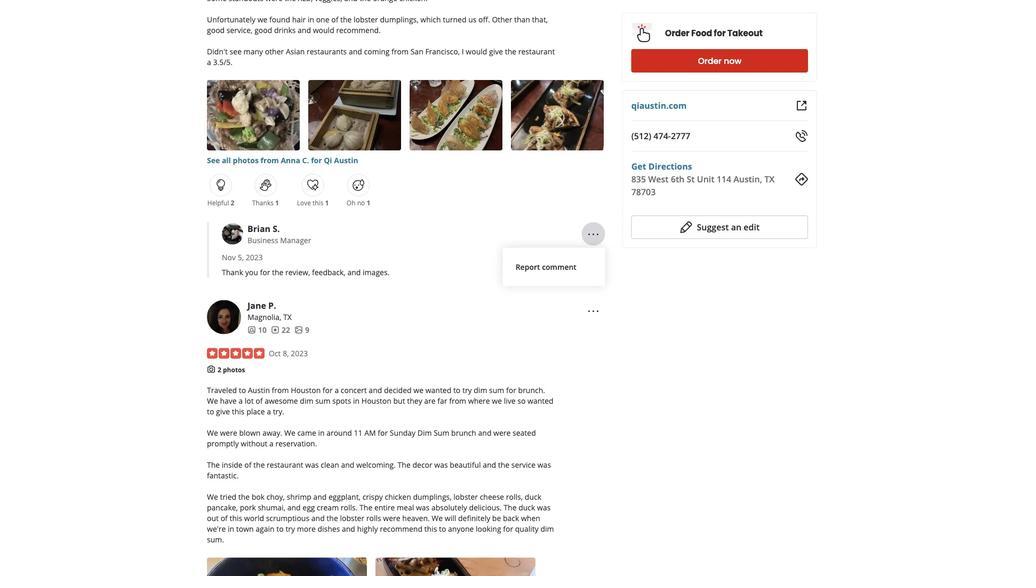 Task type: locate. For each thing, give the bounding box(es) containing it.
would
[[313, 25, 335, 35], [466, 46, 488, 56]]

0 horizontal spatial 1
[[275, 198, 279, 207]]

menu image
[[588, 228, 600, 241], [588, 305, 600, 318]]

0 horizontal spatial try
[[286, 524, 295, 534]]

1 horizontal spatial were
[[383, 514, 401, 524]]

austin,
[[734, 173, 763, 185]]

was left clean
[[306, 460, 319, 470]]

1 1 from the left
[[275, 198, 279, 207]]

tx
[[765, 173, 775, 185], [283, 312, 292, 322]]

(1 reaction) element right love
[[325, 198, 329, 207]]

0 horizontal spatial restaurant
[[267, 460, 304, 470]]

duck right rolls, on the bottom of the page
[[525, 492, 542, 502]]

2 right 16 camera v2 image
[[218, 365, 221, 374]]

try.
[[273, 407, 285, 417]]

0 horizontal spatial tx
[[283, 312, 292, 322]]

out
[[207, 514, 219, 524]]

from left anna
[[261, 155, 279, 165]]

2 horizontal spatial we
[[492, 396, 502, 406]]

in right came
[[318, 428, 325, 438]]

and inside 'nov 5, 2023 thank you for the review, feedback, and images.'
[[348, 267, 361, 277]]

qiaustin.com link
[[632, 100, 687, 111]]

0 vertical spatial give
[[489, 46, 503, 56]]

lobster up recommend. on the top
[[354, 14, 378, 24]]

heaven.
[[403, 514, 430, 524]]

3 1 from the left
[[367, 198, 371, 207]]

jane p. link
[[248, 300, 276, 311]]

were up promptly
[[220, 428, 237, 438]]

2023
[[246, 252, 263, 263], [291, 348, 308, 359]]

1 vertical spatial restaurant
[[267, 460, 304, 470]]

0 horizontal spatial austin
[[248, 385, 270, 396]]

and right "concert"
[[369, 385, 382, 396]]

1 horizontal spatial we
[[414, 385, 424, 396]]

0 vertical spatial sum
[[490, 385, 505, 396]]

see
[[207, 155, 220, 165]]

1 vertical spatial 2
[[218, 365, 221, 374]]

we
[[258, 14, 268, 24], [414, 385, 424, 396], [492, 396, 502, 406]]

for right you on the top of page
[[260, 267, 270, 277]]

1 good from the left
[[207, 25, 225, 35]]

in inside unfortunately we found hair in one of the lobster dumplings, which turned us off. other than that, good service, good drinks and would recommend.
[[308, 14, 314, 24]]

1 horizontal spatial give
[[489, 46, 503, 56]]

suggest an edit button
[[632, 216, 809, 239]]

wanted up the far
[[426, 385, 452, 396]]

and inside traveled to austin from houston for a concert and decided we wanted to try dim sum for brunch. we have a lot of awesome dim sum spots in houston but they are far from where we live so wanted to give this place a try.
[[369, 385, 382, 396]]

dishes
[[318, 524, 340, 534]]

and down "shrimp" on the left bottom of page
[[288, 503, 301, 513]]

definitely
[[459, 514, 491, 524]]

jane p. magnolia, tx
[[248, 300, 292, 322]]

(1 reaction) element right the "no"
[[367, 198, 371, 207]]

the
[[207, 460, 220, 470], [398, 460, 411, 470], [360, 503, 373, 513], [504, 503, 517, 513]]

2 horizontal spatial (1 reaction) element
[[367, 198, 371, 207]]

we up pancake,
[[207, 492, 218, 502]]

houston up awesome
[[291, 385, 321, 396]]

1 horizontal spatial houston
[[362, 396, 392, 406]]

more
[[297, 524, 316, 534]]

0 vertical spatial dumplings,
[[380, 14, 419, 24]]

0 horizontal spatial (1 reaction) element
[[275, 198, 279, 207]]

from
[[392, 46, 409, 56], [261, 155, 279, 165], [272, 385, 289, 396], [450, 396, 467, 406]]

lobster
[[354, 14, 378, 24], [454, 492, 478, 502], [340, 514, 365, 524]]

would inside unfortunately we found hair in one of the lobster dumplings, which turned us off. other than that, good service, good drinks and would recommend.
[[313, 25, 335, 35]]

coming
[[364, 46, 390, 56]]

from inside didn't see many other asian restaurants and coming from san francisco, i would give the restaurant a 3.5/5.
[[392, 46, 409, 56]]

try down scrumptious
[[286, 524, 295, 534]]

oct 8, 2023
[[269, 348, 308, 359]]

1 horizontal spatial good
[[255, 25, 272, 35]]

this down have
[[232, 407, 245, 417]]

2 horizontal spatial dim
[[541, 524, 554, 534]]

order left food at the top right
[[666, 27, 690, 39]]

(1 reaction) element right thanks
[[275, 198, 279, 207]]

we left live
[[492, 396, 502, 406]]

for inside we were blown away. we came in around 11 am for sunday dim sum brunch and were seated promptly without a reservation.
[[378, 428, 388, 438]]

1 right the "no"
[[367, 198, 371, 207]]

to up lot
[[239, 385, 246, 396]]

cream
[[317, 503, 339, 513]]

try up where
[[463, 385, 472, 396]]

1 horizontal spatial 1
[[325, 198, 329, 207]]

the up dishes
[[327, 514, 338, 524]]

0 vertical spatial dim
[[474, 385, 488, 396]]

8,
[[283, 348, 289, 359]]

dim
[[418, 428, 432, 438]]

service,
[[227, 25, 253, 35]]

1 vertical spatial austin
[[248, 385, 270, 396]]

1 vertical spatial would
[[466, 46, 488, 56]]

dumplings, up the absolutely on the left
[[413, 492, 452, 502]]

try inside we tried the bok choy, shrimp and eggplant, crispy chicken dumplings, lobster cheese rolls, duck pancake, pork shumai, and egg cream rolls. the entire meal was absolutely delicious. the duck was out of this world scrumptious and the lobster rolls were heaven. we will definitely be back when we're in town again to try more dishes and highly recommend this to anyone looking for quality dim sum.
[[286, 524, 295, 534]]

0 vertical spatial 2
[[231, 198, 234, 207]]

1 vertical spatial wanted
[[528, 396, 554, 406]]

egg
[[303, 503, 315, 513]]

2 right helpful
[[231, 198, 234, 207]]

lobster up the absolutely on the left
[[454, 492, 478, 502]]

get directions 835 west 6th st unit 114 austin, tx 78703
[[632, 161, 775, 198]]

0 horizontal spatial we
[[258, 14, 268, 24]]

the inside of the restaurant was clean and welcoming. the decor was beautiful and the service was fantastic.
[[207, 460, 551, 481]]

suggest
[[697, 222, 729, 233]]

1 vertical spatial order
[[698, 55, 722, 67]]

1 horizontal spatial austin
[[334, 155, 359, 165]]

16 photos v2 image
[[295, 326, 303, 334]]

duck up when
[[519, 503, 536, 513]]

restaurant down reservation.
[[267, 460, 304, 470]]

promptly
[[207, 439, 239, 449]]

lobster down the rolls.
[[340, 514, 365, 524]]

1 vertical spatial sum
[[316, 396, 331, 406]]

of right inside
[[245, 460, 252, 470]]

0 vertical spatial photos
[[233, 155, 259, 165]]

a inside didn't see many other asian restaurants and coming from san francisco, i would give the restaurant a 3.5/5.
[[207, 57, 211, 67]]

welcoming.
[[357, 460, 396, 470]]

2 horizontal spatial were
[[494, 428, 511, 438]]

for right food at the top right
[[714, 27, 726, 39]]

1 vertical spatial menu image
[[588, 305, 600, 318]]

were left seated
[[494, 428, 511, 438]]

when
[[521, 514, 541, 524]]

and right beautiful
[[483, 460, 496, 470]]

and left coming
[[349, 46, 362, 56]]

2 1 from the left
[[325, 198, 329, 207]]

114
[[717, 173, 732, 185]]

spots
[[333, 396, 351, 406]]

photos right all at left top
[[233, 155, 259, 165]]

awesome
[[265, 396, 298, 406]]

1 vertical spatial tx
[[283, 312, 292, 322]]

love
[[297, 198, 311, 207]]

of inside traveled to austin from houston for a concert and decided we wanted to try dim sum for brunch. we have a lot of awesome dim sum spots in houston but they are far from where we live so wanted to give this place a try.
[[256, 396, 263, 406]]

0 vertical spatial menu image
[[588, 228, 600, 241]]

we inside traveled to austin from houston for a concert and decided we wanted to try dim sum for brunch. we have a lot of awesome dim sum spots in houston but they are far from where we live so wanted to give this place a try.
[[207, 396, 218, 406]]

this
[[313, 198, 324, 207], [232, 407, 245, 417], [230, 514, 242, 524], [425, 524, 437, 534]]

order now
[[698, 55, 742, 67]]

1 horizontal spatial would
[[466, 46, 488, 56]]

was right decor on the bottom left of the page
[[435, 460, 448, 470]]

1 horizontal spatial restaurant
[[519, 46, 555, 56]]

the inside 'nov 5, 2023 thank you for the review, feedback, and images.'
[[272, 267, 284, 277]]

dim right quality
[[541, 524, 554, 534]]

the
[[341, 14, 352, 24], [505, 46, 517, 56], [272, 267, 284, 277], [254, 460, 265, 470], [498, 460, 510, 470], [238, 492, 250, 502], [327, 514, 338, 524]]

for
[[714, 27, 726, 39], [311, 155, 322, 165], [260, 267, 270, 277], [323, 385, 333, 396], [507, 385, 517, 396], [378, 428, 388, 438], [503, 524, 514, 534]]

0 horizontal spatial give
[[216, 407, 230, 417]]

were down entire
[[383, 514, 401, 524]]

0 vertical spatial wanted
[[426, 385, 452, 396]]

love this 1
[[297, 198, 329, 207]]

a down away.
[[270, 439, 274, 449]]

2 (1 reaction) element from the left
[[325, 198, 329, 207]]

sum up live
[[490, 385, 505, 396]]

1 horizontal spatial order
[[698, 55, 722, 67]]

1 vertical spatial try
[[286, 524, 295, 534]]

us
[[469, 14, 477, 24]]

we down traveled
[[207, 396, 218, 406]]

2023 for 8,
[[291, 348, 308, 359]]

2 vertical spatial dim
[[541, 524, 554, 534]]

the left decor on the bottom left of the page
[[398, 460, 411, 470]]

we were blown away. we came in around 11 am for sunday dim sum brunch and were seated promptly without a reservation.
[[207, 428, 536, 449]]

sum left spots
[[316, 396, 331, 406]]

1 vertical spatial dumplings,
[[413, 492, 452, 502]]

austin right qi
[[334, 155, 359, 165]]

photos down 5 star rating image
[[223, 365, 245, 374]]

0 horizontal spatial would
[[313, 25, 335, 35]]

and inside didn't see many other asian restaurants and coming from san francisco, i would give the restaurant a 3.5/5.
[[349, 46, 362, 56]]

1 vertical spatial dim
[[300, 396, 314, 406]]

tx right austin,
[[765, 173, 775, 185]]

0 vertical spatial 2023
[[246, 252, 263, 263]]

for inside 'nov 5, 2023 thank you for the review, feedback, and images.'
[[260, 267, 270, 277]]

dumplings, left which
[[380, 14, 419, 24]]

for up live
[[507, 385, 517, 396]]

and
[[298, 25, 311, 35], [349, 46, 362, 56], [348, 267, 361, 277], [369, 385, 382, 396], [479, 428, 492, 438], [341, 460, 355, 470], [483, 460, 496, 470], [314, 492, 327, 502], [288, 503, 301, 513], [312, 514, 325, 524], [342, 524, 355, 534]]

of inside unfortunately we found hair in one of the lobster dumplings, which turned us off. other than that, good service, good drinks and would recommend.
[[332, 14, 339, 24]]

0 vertical spatial tx
[[765, 173, 775, 185]]

dim inside we tried the bok choy, shrimp and eggplant, crispy chicken dumplings, lobster cheese rolls, duck pancake, pork shumai, and egg cream rolls. the entire meal was absolutely delicious. the duck was out of this world scrumptious and the lobster rolls were heaven. we will definitely be back when we're in town again to try more dishes and highly recommend this to anyone looking for quality dim sum.
[[541, 524, 554, 534]]

dumplings, inside unfortunately we found hair in one of the lobster dumplings, which turned us off. other than that, good service, good drinks and would recommend.
[[380, 14, 419, 24]]

traveled to austin from houston for a concert and decided we wanted to try dim sum for brunch. we have a lot of awesome dim sum spots in houston but they are far from where we live so wanted to give this place a try.
[[207, 385, 554, 417]]

we inside unfortunately we found hair in one of the lobster dumplings, which turned us off. other than that, good service, good drinks and would recommend.
[[258, 14, 268, 24]]

around
[[327, 428, 352, 438]]

0 vertical spatial order
[[666, 27, 690, 39]]

0 vertical spatial would
[[313, 25, 335, 35]]

1 (1 reaction) element from the left
[[275, 198, 279, 207]]

for right c.
[[311, 155, 322, 165]]

1 right love
[[325, 198, 329, 207]]

11
[[354, 428, 363, 438]]

blown
[[239, 428, 261, 438]]

concert
[[341, 385, 367, 396]]

manager
[[280, 235, 311, 245]]

would down one
[[313, 25, 335, 35]]

5 star rating image
[[207, 348, 265, 359]]

would inside didn't see many other asian restaurants and coming from san francisco, i would give the restaurant a 3.5/5.
[[466, 46, 488, 56]]

2023 inside 'nov 5, 2023 thank you for the review, feedback, and images.'
[[246, 252, 263, 263]]

looking
[[476, 524, 502, 534]]

0 vertical spatial we
[[258, 14, 268, 24]]

order for order food for takeout
[[666, 27, 690, 39]]

0 horizontal spatial good
[[207, 25, 225, 35]]

1 vertical spatial 2023
[[291, 348, 308, 359]]

than
[[515, 14, 531, 24]]

2 vertical spatial we
[[492, 396, 502, 406]]

0 vertical spatial lobster
[[354, 14, 378, 24]]

and down hair
[[298, 25, 311, 35]]

order for order now
[[698, 55, 722, 67]]

the up pork
[[238, 492, 250, 502]]

1 horizontal spatial (1 reaction) element
[[325, 198, 329, 207]]

was up when
[[538, 503, 551, 513]]

pork
[[240, 503, 256, 513]]

edit
[[744, 222, 760, 233]]

in
[[308, 14, 314, 24], [353, 396, 360, 406], [318, 428, 325, 438], [228, 524, 234, 534]]

1 horizontal spatial try
[[463, 385, 472, 396]]

1 horizontal spatial sum
[[490, 385, 505, 396]]

would right i
[[466, 46, 488, 56]]

didn't
[[207, 46, 228, 56]]

in down "concert"
[[353, 396, 360, 406]]

give down other
[[489, 46, 503, 56]]

many
[[244, 46, 263, 56]]

we up reservation.
[[284, 428, 296, 438]]

0 vertical spatial try
[[463, 385, 472, 396]]

of right lot
[[256, 396, 263, 406]]

dim
[[474, 385, 488, 396], [300, 396, 314, 406], [541, 524, 554, 534]]

austin inside traveled to austin from houston for a concert and decided we wanted to try dim sum for brunch. we have a lot of awesome dim sum spots in houston but they are far from where we live so wanted to give this place a try.
[[248, 385, 270, 396]]

2777
[[671, 130, 691, 142]]

1 horizontal spatial dim
[[474, 385, 488, 396]]

(2 reactions) element
[[231, 198, 234, 207]]

2023 right 5,
[[246, 252, 263, 263]]

1 horizontal spatial 2023
[[291, 348, 308, 359]]

0 horizontal spatial order
[[666, 27, 690, 39]]

of right one
[[332, 14, 339, 24]]

for down 'back'
[[503, 524, 514, 534]]

a left lot
[[239, 396, 243, 406]]

was up heaven.
[[416, 503, 430, 513]]

this inside traveled to austin from houston for a concert and decided we wanted to try dim sum for brunch. we have a lot of awesome dim sum spots in houston but they are far from where we live so wanted to give this place a try.
[[232, 407, 245, 417]]

in left one
[[308, 14, 314, 24]]

1 vertical spatial give
[[216, 407, 230, 417]]

the left review,
[[272, 267, 284, 277]]

recommend.
[[336, 25, 381, 35]]

5,
[[238, 252, 244, 263]]

houston left but
[[362, 396, 392, 406]]

off.
[[479, 14, 490, 24]]

of inside we tried the bok choy, shrimp and eggplant, crispy chicken dumplings, lobster cheese rolls, duck pancake, pork shumai, and egg cream rolls. the entire meal was absolutely delicious. the duck was out of this world scrumptious and the lobster rolls were heaven. we will definitely be back when we're in town again to try more dishes and highly recommend this to anyone looking for quality dim sum.
[[221, 514, 228, 524]]

1 right thanks
[[275, 198, 279, 207]]

restaurant inside the inside of the restaurant was clean and welcoming. the decor was beautiful and the service was fantastic.
[[267, 460, 304, 470]]

give inside didn't see many other asian restaurants and coming from san francisco, i would give the restaurant a 3.5/5.
[[489, 46, 503, 56]]

friends element
[[248, 325, 267, 335]]

brunch
[[452, 428, 477, 438]]

0 horizontal spatial 2023
[[246, 252, 263, 263]]

and right brunch
[[479, 428, 492, 438]]

the down other
[[505, 46, 517, 56]]

restaurants
[[307, 46, 347, 56]]

in left town
[[228, 524, 234, 534]]

9
[[305, 325, 310, 335]]

the up recommend. on the top
[[341, 14, 352, 24]]

0 vertical spatial restaurant
[[519, 46, 555, 56]]

houston
[[291, 385, 321, 396], [362, 396, 392, 406]]

of down pancake,
[[221, 514, 228, 524]]

we're
[[207, 524, 226, 534]]

report comment button
[[512, 256, 597, 278]]

found
[[270, 14, 290, 24]]

(1 reaction) element
[[275, 198, 279, 207], [325, 198, 329, 207], [367, 198, 371, 207]]

give down have
[[216, 407, 230, 417]]

3 (1 reaction) element from the left
[[367, 198, 371, 207]]

dim right awesome
[[300, 396, 314, 406]]

1 horizontal spatial tx
[[765, 173, 775, 185]]

dumplings, inside we tried the bok choy, shrimp and eggplant, crispy chicken dumplings, lobster cheese rolls, duck pancake, pork shumai, and egg cream rolls. the entire meal was absolutely delicious. the duck was out of this world scrumptious and the lobster rolls were heaven. we will definitely be back when we're in town again to try more dishes and highly recommend this to anyone looking for quality dim sum.
[[413, 492, 452, 502]]

quality
[[516, 524, 539, 534]]

and left images.
[[348, 267, 361, 277]]

1 vertical spatial duck
[[519, 503, 536, 513]]

was
[[306, 460, 319, 470], [435, 460, 448, 470], [538, 460, 551, 470], [416, 503, 430, 513], [538, 503, 551, 513]]

good down found
[[255, 25, 272, 35]]

austin up lot
[[248, 385, 270, 396]]

shrimp
[[287, 492, 312, 502]]

for right am
[[378, 428, 388, 438]]

0 horizontal spatial dim
[[300, 396, 314, 406]]

restaurant down that,
[[519, 46, 555, 56]]

this up town
[[230, 514, 242, 524]]

2 horizontal spatial 1
[[367, 198, 371, 207]]

they
[[407, 396, 423, 406]]

we up they
[[414, 385, 424, 396]]

0 vertical spatial houston
[[291, 385, 321, 396]]



Task type: describe. For each thing, give the bounding box(es) containing it.
we tried the bok choy, shrimp and eggplant, crispy chicken dumplings, lobster cheese rolls, duck pancake, pork shumai, and egg cream rolls. the entire meal was absolutely delicious. the duck was out of this world scrumptious and the lobster rolls were heaven. we will definitely be back when we're in town again to try more dishes and highly recommend this to anyone looking for quality dim sum.
[[207, 492, 554, 545]]

to up brunch
[[454, 385, 461, 396]]

1 vertical spatial we
[[414, 385, 424, 396]]

3.5/5.
[[213, 57, 233, 67]]

the left service
[[498, 460, 510, 470]]

report
[[516, 262, 540, 272]]

24 external link v2 image
[[796, 99, 809, 112]]

photo of jane p. image
[[207, 300, 241, 334]]

crispy
[[363, 492, 383, 502]]

16 review v2 image
[[271, 326, 280, 334]]

1 horizontal spatial wanted
[[528, 396, 554, 406]]

photos element
[[295, 325, 310, 335]]

and down "egg"
[[312, 514, 325, 524]]

now
[[724, 55, 742, 67]]

get directions link
[[632, 161, 693, 172]]

tx inside jane p. magnolia, tx
[[283, 312, 292, 322]]

francisco,
[[426, 46, 460, 56]]

lobster inside unfortunately we found hair in one of the lobster dumplings, which turned us off. other than that, good service, good drinks and would recommend.
[[354, 14, 378, 24]]

0 vertical spatial austin
[[334, 155, 359, 165]]

you
[[245, 267, 258, 277]]

2023 for 5,
[[246, 252, 263, 263]]

0 horizontal spatial were
[[220, 428, 237, 438]]

and inside we were blown away. we came in around 11 am for sunday dim sum brunch and were seated promptly without a reservation.
[[479, 428, 492, 438]]

(512) 474-2777
[[632, 130, 691, 142]]

1 vertical spatial lobster
[[454, 492, 478, 502]]

be
[[493, 514, 501, 524]]

the up fantastic.
[[207, 460, 220, 470]]

24 pencil v2 image
[[680, 221, 693, 234]]

1 horizontal spatial 2
[[231, 198, 234, 207]]

and up "cream"
[[314, 492, 327, 502]]

the down without
[[254, 460, 265, 470]]

2 photos link
[[218, 365, 245, 374]]

(1 reaction) element for thanks 1
[[275, 198, 279, 207]]

(1 reaction) element for love this 1
[[325, 198, 329, 207]]

this down heaven.
[[425, 524, 437, 534]]

p.
[[269, 300, 276, 311]]

sum
[[434, 428, 450, 438]]

jane
[[248, 300, 266, 311]]

a inside we were blown away. we came in around 11 am for sunday dim sum brunch and were seated promptly without a reservation.
[[270, 439, 274, 449]]

the inside didn't see many other asian restaurants and coming from san francisco, i would give the restaurant a 3.5/5.
[[505, 46, 517, 56]]

24 phone v2 image
[[796, 130, 809, 143]]

0 horizontal spatial houston
[[291, 385, 321, 396]]

24 directions v2 image
[[796, 173, 809, 186]]

other
[[265, 46, 284, 56]]

1 for oh no
[[367, 198, 371, 207]]

review,
[[286, 267, 310, 277]]

decided
[[384, 385, 412, 396]]

we up promptly
[[207, 428, 218, 438]]

16 camera v2 image
[[207, 365, 216, 374]]

eggplant,
[[329, 492, 361, 502]]

recommend
[[380, 524, 423, 534]]

was right service
[[538, 460, 551, 470]]

1 for love this
[[325, 198, 329, 207]]

get
[[632, 161, 647, 172]]

the inside unfortunately we found hair in one of the lobster dumplings, which turned us off. other than that, good service, good drinks and would recommend.
[[341, 14, 352, 24]]

we left will in the left bottom of the page
[[432, 514, 443, 524]]

shumai,
[[258, 503, 286, 513]]

san
[[411, 46, 424, 56]]

this right love
[[313, 198, 324, 207]]

which
[[421, 14, 441, 24]]

in inside we were blown away. we came in around 11 am for sunday dim sum brunch and were seated promptly without a reservation.
[[318, 428, 325, 438]]

for up spots
[[323, 385, 333, 396]]

and left highly
[[342, 524, 355, 534]]

from right the far
[[450, 396, 467, 406]]

oh
[[347, 198, 356, 207]]

directions
[[649, 161, 693, 172]]

0 horizontal spatial wanted
[[426, 385, 452, 396]]

c.
[[302, 155, 309, 165]]

seated
[[513, 428, 536, 438]]

town
[[236, 524, 254, 534]]

in inside we tried the bok choy, shrimp and eggplant, crispy chicken dumplings, lobster cheese rolls, duck pancake, pork shumai, and egg cream rolls. the entire meal was absolutely delicious. the duck was out of this world scrumptious and the lobster rolls were heaven. we will definitely be back when we're in town again to try more dishes and highly recommend this to anyone looking for quality dim sum.
[[228, 524, 234, 534]]

the up 'back'
[[504, 503, 517, 513]]

takeout
[[728, 27, 763, 39]]

nov
[[222, 252, 236, 263]]

a left try. in the bottom of the page
[[267, 407, 271, 417]]

0 vertical spatial duck
[[525, 492, 542, 502]]

west
[[649, 173, 669, 185]]

suggest an edit
[[697, 222, 760, 233]]

for inside we tried the bok choy, shrimp and eggplant, crispy chicken dumplings, lobster cheese rolls, duck pancake, pork shumai, and egg cream rolls. the entire meal was absolutely delicious. the duck was out of this world scrumptious and the lobster rolls were heaven. we will definitely be back when we're in town again to try more dishes and highly recommend this to anyone looking for quality dim sum.
[[503, 524, 514, 534]]

sum.
[[207, 535, 224, 545]]

order now link
[[632, 49, 809, 73]]

2 menu image from the top
[[588, 305, 600, 318]]

turned
[[443, 14, 467, 24]]

comment
[[542, 262, 577, 272]]

were inside we tried the bok choy, shrimp and eggplant, crispy chicken dumplings, lobster cheese rolls, duck pancake, pork shumai, and egg cream rolls. the entire meal was absolutely delicious. the duck was out of this world scrumptious and the lobster rolls were heaven. we will definitely be back when we're in town again to try more dishes and highly recommend this to anyone looking for quality dim sum.
[[383, 514, 401, 524]]

brunch.
[[519, 385, 546, 396]]

away.
[[263, 428, 283, 438]]

food
[[692, 27, 713, 39]]

10
[[258, 325, 267, 335]]

2 vertical spatial lobster
[[340, 514, 365, 524]]

reviews element
[[271, 325, 290, 335]]

oct
[[269, 348, 281, 359]]

(1 reaction) element for oh no 1
[[367, 198, 371, 207]]

thanks
[[252, 198, 274, 207]]

0 horizontal spatial sum
[[316, 396, 331, 406]]

brian
[[248, 223, 271, 234]]

of inside the inside of the restaurant was clean and welcoming. the decor was beautiful and the service was fantastic.
[[245, 460, 252, 470]]

i
[[462, 46, 464, 56]]

oh no 1
[[347, 198, 371, 207]]

service
[[512, 460, 536, 470]]

0 horizontal spatial 2
[[218, 365, 221, 374]]

tx inside 'get directions 835 west 6th st unit 114 austin, tx 78703'
[[765, 173, 775, 185]]

unfortunately
[[207, 14, 256, 24]]

the down crispy on the bottom left of the page
[[360, 503, 373, 513]]

entire
[[375, 503, 395, 513]]

traveled
[[207, 385, 237, 396]]

cheese
[[480, 492, 505, 502]]

tried
[[220, 492, 237, 502]]

other
[[492, 14, 513, 24]]

helpful
[[208, 198, 229, 207]]

78703
[[632, 186, 656, 198]]

scrumptious
[[266, 514, 310, 524]]

bok
[[252, 492, 265, 502]]

give inside traveled to austin from houston for a concert and decided we wanted to try dim sum for brunch. we have a lot of awesome dim sum spots in houston but they are far from where we live so wanted to give this place a try.
[[216, 407, 230, 417]]

qiaustin.com
[[632, 100, 687, 111]]

pancake,
[[207, 503, 238, 513]]

in inside traveled to austin from houston for a concert and decided we wanted to try dim sum for brunch. we have a lot of awesome dim sum spots in houston but they are far from where we live so wanted to give this place a try.
[[353, 396, 360, 406]]

where
[[469, 396, 490, 406]]

2 good from the left
[[255, 25, 272, 35]]

and right clean
[[341, 460, 355, 470]]

to down scrumptious
[[277, 524, 284, 534]]

have
[[220, 396, 237, 406]]

835
[[632, 173, 646, 185]]

st
[[687, 173, 695, 185]]

world
[[244, 514, 264, 524]]

to down will in the left bottom of the page
[[439, 524, 446, 534]]

rolls.
[[341, 503, 358, 513]]

lot
[[245, 396, 254, 406]]

rolls,
[[506, 492, 523, 502]]

magnolia,
[[248, 312, 282, 322]]

(512)
[[632, 130, 652, 142]]

a up spots
[[335, 385, 339, 396]]

anyone
[[448, 524, 474, 534]]

restaurant inside didn't see many other asian restaurants and coming from san francisco, i would give the restaurant a 3.5/5.
[[519, 46, 555, 56]]

no
[[357, 198, 365, 207]]

qi
[[324, 155, 332, 165]]

photo of brian s. image
[[222, 223, 243, 245]]

1 vertical spatial photos
[[223, 365, 245, 374]]

and inside unfortunately we found hair in one of the lobster dumplings, which turned us off. other than that, good service, good drinks and would recommend.
[[298, 25, 311, 35]]

22
[[282, 325, 290, 335]]

delicious.
[[469, 503, 502, 513]]

16 friends v2 image
[[248, 326, 256, 334]]

from up awesome
[[272, 385, 289, 396]]

unfortunately we found hair in one of the lobster dumplings, which turned us off. other than that, good service, good drinks and would recommend.
[[207, 14, 548, 35]]

am
[[365, 428, 376, 438]]

try inside traveled to austin from houston for a concert and decided we wanted to try dim sum for brunch. we have a lot of awesome dim sum spots in houston but they are far from where we live so wanted to give this place a try.
[[463, 385, 472, 396]]

1 vertical spatial houston
[[362, 396, 392, 406]]

s.
[[273, 223, 280, 234]]

to down traveled
[[207, 407, 214, 417]]

without
[[241, 439, 268, 449]]

1 menu image from the top
[[588, 228, 600, 241]]

that,
[[533, 14, 548, 24]]



Task type: vqa. For each thing, say whether or not it's contained in the screenshot.
24 chevron down v2 Icon
no



